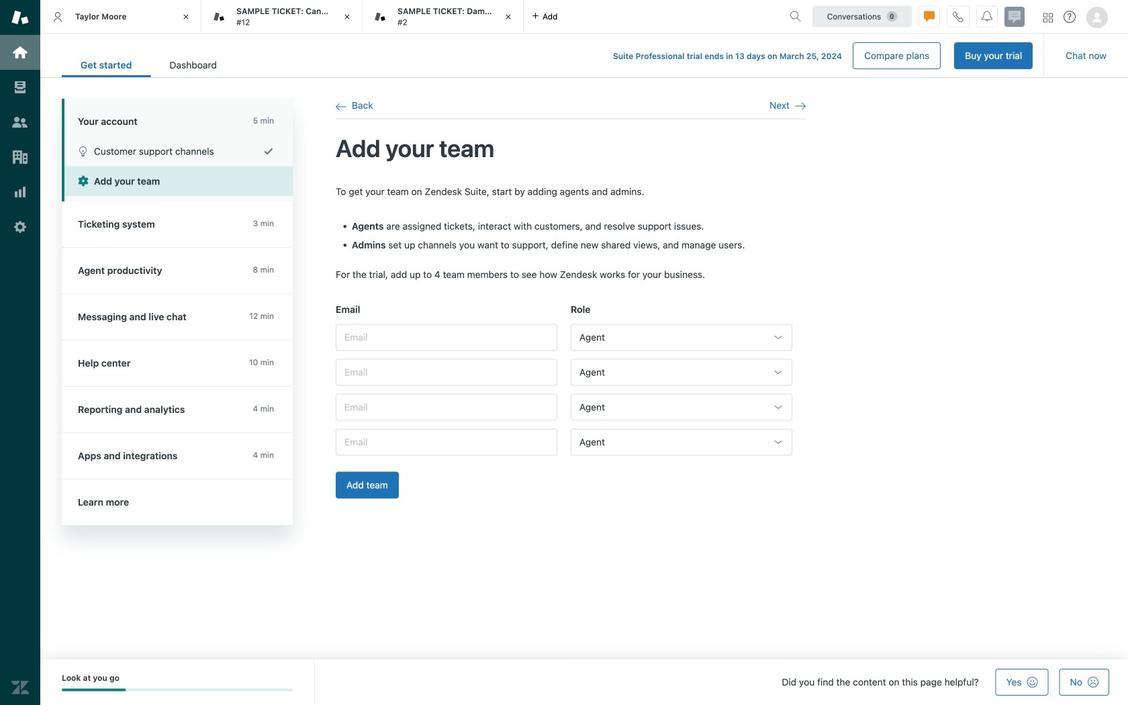 Task type: locate. For each thing, give the bounding box(es) containing it.
0 horizontal spatial close image
[[341, 10, 354, 24]]

2 email field from the top
[[336, 359, 557, 386]]

close image
[[341, 10, 354, 24], [502, 10, 515, 24]]

progress bar image
[[62, 689, 126, 691]]

Email field
[[336, 324, 557, 351], [336, 359, 557, 386], [336, 394, 557, 421], [336, 429, 557, 456]]

1 close image from the left
[[341, 10, 354, 24]]

get help image
[[1064, 11, 1076, 23]]

close image
[[179, 10, 193, 24]]

tabs tab list
[[40, 0, 784, 34]]

customers image
[[11, 114, 29, 131]]

reporting image
[[11, 183, 29, 201]]

zendesk products image
[[1044, 13, 1053, 22]]

zendesk support image
[[11, 9, 29, 26]]

1 horizontal spatial close image
[[502, 10, 515, 24]]

zendesk chat image
[[1005, 7, 1025, 27]]

region
[[336, 185, 806, 515]]

tab list
[[62, 52, 236, 77]]

March 25, 2024 text field
[[780, 51, 842, 61]]

3 email field from the top
[[336, 394, 557, 421]]

tab
[[40, 0, 201, 34], [201, 0, 363, 34], [363, 0, 524, 34], [151, 52, 236, 77]]

progress-bar progress bar
[[62, 689, 293, 691]]

2 close image from the left
[[502, 10, 515, 24]]

footer
[[40, 660, 1128, 705]]

heading
[[62, 99, 293, 136]]



Task type: vqa. For each thing, say whether or not it's contained in the screenshot.
second "CLOSE" image from right
yes



Task type: describe. For each thing, give the bounding box(es) containing it.
notifications image
[[982, 11, 993, 22]]

button displays agent's chat status as away. image
[[924, 11, 935, 22]]

zendesk image
[[11, 679, 29, 696]]

admin image
[[11, 218, 29, 236]]

views image
[[11, 79, 29, 96]]

main element
[[0, 0, 40, 705]]

1 email field from the top
[[336, 324, 557, 351]]

4 email field from the top
[[336, 429, 557, 456]]

content-title region
[[336, 133, 806, 164]]

get started image
[[11, 44, 29, 61]]

organizations image
[[11, 148, 29, 166]]



